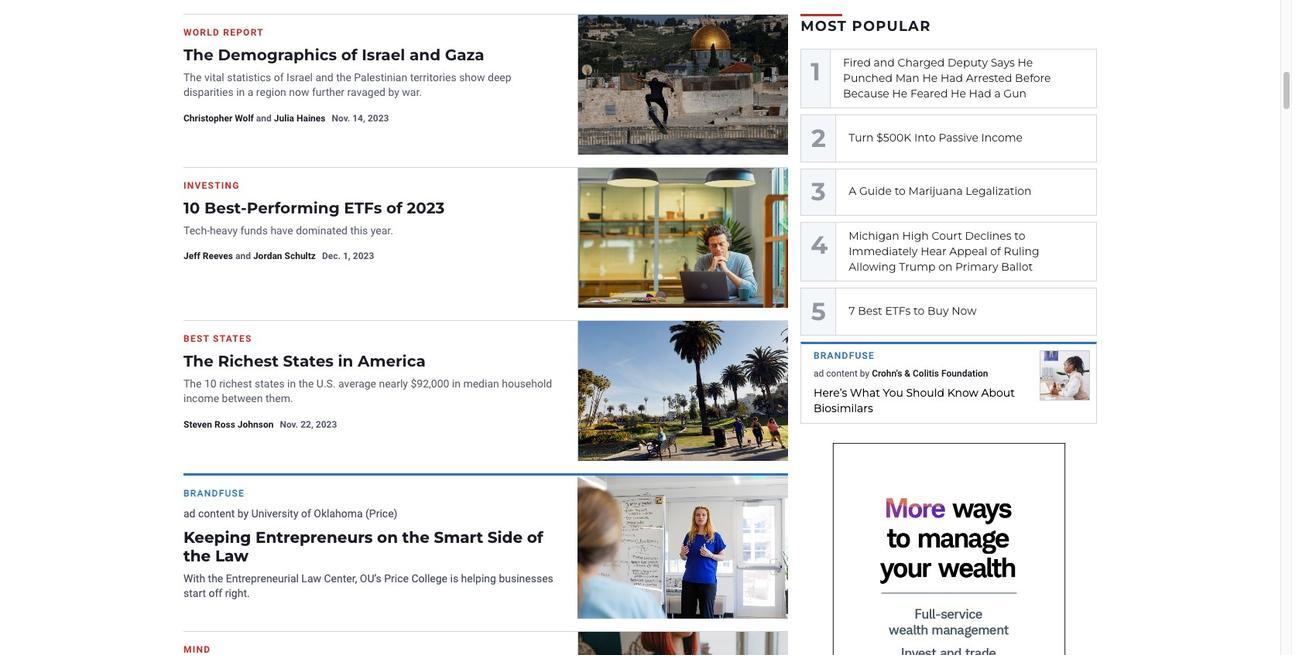 Task type: vqa. For each thing, say whether or not it's contained in the screenshot.


Task type: describe. For each thing, give the bounding box(es) containing it.
in up them.
[[287, 378, 296, 390]]

best-
[[204, 199, 247, 217]]

10 inside investing 10 best-performing etfs of 2023 tech-heavy funds have dominated this year.
[[183, 199, 200, 217]]

appeal
[[949, 244, 988, 258]]

the demographics of israel and gaza link
[[183, 46, 484, 64]]

most popular
[[801, 18, 931, 35]]

on
[[938, 260, 953, 274]]

he up feared
[[922, 71, 938, 85]]

charged
[[898, 56, 945, 70]]

into
[[914, 131, 936, 145]]

legalization
[[966, 185, 1032, 198]]

3 the from the top
[[183, 352, 214, 371]]

michigan high court declines to immediately hear appeal of ruling allowing trump on primary ballot
[[849, 229, 1039, 274]]

this
[[350, 224, 368, 237]]

7 best etfs to buy now
[[849, 304, 977, 318]]

1 horizontal spatial had
[[969, 86, 992, 100]]

report
[[223, 27, 264, 38]]

world report the demographics of israel and gaza the vital statistics of israel and the palestinian territories show deep disparities in a region now further ravaged by war.
[[183, 27, 511, 99]]

income
[[183, 393, 219, 405]]

gun
[[1004, 86, 1027, 100]]

dominated
[[296, 224, 348, 237]]

ruling
[[1004, 244, 1039, 258]]

he down man
[[892, 86, 908, 100]]

deputy
[[948, 56, 988, 70]]

a inside fired and charged deputy says he punched man he had arrested before because he feared he had a gun
[[994, 86, 1001, 100]]

investing 10 best-performing etfs of 2023 tech-heavy funds have dominated this year.
[[183, 180, 445, 237]]

the richest states in america image
[[578, 321, 790, 462]]

steven
[[183, 420, 212, 430]]

average
[[338, 378, 376, 390]]

2 the from the top
[[183, 71, 202, 84]]

demographics
[[218, 46, 337, 64]]

richest
[[219, 378, 252, 390]]

heavy
[[210, 224, 238, 237]]

the richest states in america link
[[183, 352, 426, 371]]

10 inside best states the richest states in america the 10 richest states in the u.s. average nearly $92,000 in median household income between them.
[[204, 378, 217, 390]]

because
[[843, 86, 889, 100]]

best states link
[[183, 334, 252, 344]]

and left jordan
[[235, 251, 251, 262]]

deep
[[488, 71, 511, 84]]

johnson
[[238, 420, 274, 430]]

war.
[[402, 86, 422, 99]]

1
[[811, 57, 821, 87]]

and inside fired and charged deputy says he punched man he had arrested before because he feared he had a gun
[[874, 56, 895, 70]]

mind
[[183, 645, 211, 656]]

gaza
[[445, 46, 484, 64]]

in inside world report the demographics of israel and gaza the vital statistics of israel and the palestinian territories show deep disparities in a region now further ravaged by war.
[[236, 86, 245, 99]]

jordan schultz link
[[253, 251, 316, 262]]

michigan
[[849, 229, 899, 243]]

palestinian
[[354, 71, 407, 84]]

immediately
[[849, 244, 918, 258]]

most
[[801, 18, 847, 35]]

ross
[[214, 420, 235, 430]]

steven ross johnson link
[[183, 420, 274, 430]]

states
[[255, 378, 285, 390]]

best states the richest states in america the 10 richest states in the u.s. average nearly $92,000 in median household income between them.
[[183, 334, 552, 405]]

1 horizontal spatial to
[[914, 304, 925, 318]]

wolf
[[235, 113, 254, 124]]

schultz
[[285, 251, 316, 262]]

marijuana
[[909, 185, 963, 198]]

1 vertical spatial nov.
[[280, 420, 298, 430]]

0 vertical spatial best
[[858, 304, 882, 318]]

a inside world report the demographics of israel and gaza the vital statistics of israel and the palestinian territories show deep disparities in a region now further ravaged by war.
[[248, 86, 253, 99]]

turn
[[849, 131, 874, 145]]

in up average
[[338, 352, 353, 371]]

he up before
[[1018, 56, 1033, 70]]

investing
[[183, 180, 240, 191]]

reeves
[[203, 251, 233, 262]]

between
[[222, 393, 263, 405]]

buy
[[927, 304, 949, 318]]

man
[[895, 71, 920, 85]]

in left median
[[452, 378, 461, 390]]

household
[[502, 378, 552, 390]]

guide
[[859, 185, 892, 198]]

fired and charged deputy says he punched man he had arrested before because he feared he had a gun
[[843, 56, 1051, 100]]

primary
[[955, 260, 998, 274]]

christopher wolf link
[[183, 113, 254, 124]]

of inside "michigan high court declines to immediately hear appeal of ruling allowing trump on primary ballot"
[[990, 244, 1001, 258]]

7
[[849, 304, 855, 318]]

$92,000
[[411, 378, 449, 390]]

3
[[811, 177, 826, 207]]

0 vertical spatial had
[[941, 71, 963, 85]]

ravaged
[[347, 86, 386, 99]]

22,
[[300, 420, 313, 430]]

mind link
[[183, 645, 211, 656]]

income
[[981, 131, 1023, 145]]

and right wolf
[[256, 113, 272, 124]]

the inside world report the demographics of israel and gaza the vital statistics of israel and the palestinian territories show deep disparities in a region now further ravaged by war.
[[336, 71, 351, 84]]

world
[[183, 27, 220, 38]]

1 horizontal spatial nov.
[[332, 113, 350, 124]]

declines
[[965, 229, 1012, 243]]

1 horizontal spatial israel
[[362, 46, 405, 64]]

julia
[[274, 113, 294, 124]]

show
[[459, 71, 485, 84]]

jeff reeves link
[[183, 251, 233, 262]]

the demographics of israel and gaza image
[[578, 15, 790, 156]]

4
[[811, 230, 828, 260]]



Task type: locate. For each thing, give the bounding box(es) containing it.
0 horizontal spatial etfs
[[344, 199, 382, 217]]

$500k
[[877, 131, 911, 145]]

them.
[[266, 393, 293, 405]]

14,
[[352, 113, 365, 124]]

to left buy
[[914, 304, 925, 318]]

feared
[[910, 86, 948, 100]]

the left u.s.
[[299, 378, 314, 390]]

10
[[183, 199, 200, 217], [204, 378, 217, 390]]

nov.
[[332, 113, 350, 124], [280, 420, 298, 430]]

the down world
[[183, 46, 214, 64]]

israel up now
[[286, 71, 313, 84]]

the up income
[[183, 378, 202, 390]]

0 vertical spatial 10
[[183, 199, 200, 217]]

turn $500k into passive income
[[849, 131, 1023, 145]]

etfs inside investing 10 best-performing etfs of 2023 tech-heavy funds have dominated this year.
[[344, 199, 382, 217]]

had down arrested
[[969, 86, 992, 100]]

0 horizontal spatial states
[[213, 334, 252, 344]]

2 a from the left
[[994, 86, 1001, 100]]

0 horizontal spatial nov.
[[280, 420, 298, 430]]

tech-
[[183, 224, 210, 237]]

passive
[[939, 131, 978, 145]]

vital
[[204, 71, 224, 84]]

1 vertical spatial best
[[183, 334, 210, 344]]

1 vertical spatial 10
[[204, 378, 217, 390]]

1 horizontal spatial states
[[283, 352, 334, 371]]

nov. left 14,
[[332, 113, 350, 124]]

breathing techniques to relieve stress image
[[578, 632, 790, 656]]

etfs up this
[[344, 199, 382, 217]]

region
[[256, 86, 286, 99]]

10 best-performing etfs of 2023 image
[[578, 168, 790, 309]]

hear
[[921, 244, 947, 258]]

had down deputy
[[941, 71, 963, 85]]

of up region
[[274, 71, 284, 84]]

4 the from the top
[[183, 378, 202, 390]]

advertisement region
[[801, 342, 1097, 424], [833, 443, 1065, 656], [183, 474, 788, 619]]

best up income
[[183, 334, 210, 344]]

1 vertical spatial israel
[[286, 71, 313, 84]]

year.
[[371, 224, 393, 237]]

0 horizontal spatial the
[[299, 378, 314, 390]]

court
[[932, 229, 962, 243]]

america
[[358, 352, 426, 371]]

states up u.s.
[[283, 352, 334, 371]]

steven ross johnson nov. 22, 2023
[[183, 420, 337, 430]]

israel
[[362, 46, 405, 64], [286, 71, 313, 84]]

states
[[213, 334, 252, 344], [283, 352, 334, 371]]

a
[[849, 185, 857, 198]]

0 vertical spatial etfs
[[344, 199, 382, 217]]

to inside "michigan high court declines to immediately hear appeal of ruling allowing trump on primary ballot"
[[1014, 229, 1025, 243]]

says
[[991, 56, 1015, 70]]

jeff
[[183, 251, 200, 262]]

10 up income
[[204, 378, 217, 390]]

median
[[463, 378, 499, 390]]

funds
[[240, 224, 268, 237]]

1 vertical spatial had
[[969, 86, 992, 100]]

julia haines link
[[274, 113, 326, 124]]

0 vertical spatial states
[[213, 334, 252, 344]]

2 horizontal spatial to
[[1014, 229, 1025, 243]]

trump
[[899, 260, 936, 274]]

1 horizontal spatial a
[[994, 86, 1001, 100]]

haines
[[296, 113, 326, 124]]

fired
[[843, 56, 871, 70]]

to up ruling
[[1014, 229, 1025, 243]]

u.s.
[[316, 378, 336, 390]]

5
[[811, 297, 826, 327]]

the up further
[[336, 71, 351, 84]]

he
[[1018, 56, 1033, 70], [922, 71, 938, 85], [892, 86, 908, 100], [951, 86, 966, 100]]

0 horizontal spatial israel
[[286, 71, 313, 84]]

a down 'statistics'
[[248, 86, 253, 99]]

1 vertical spatial etfs
[[885, 304, 911, 318]]

1 vertical spatial to
[[1014, 229, 1025, 243]]

0 horizontal spatial best
[[183, 334, 210, 344]]

ballot
[[1001, 260, 1033, 274]]

0 vertical spatial nov.
[[332, 113, 350, 124]]

israel up palestinian
[[362, 46, 405, 64]]

1 the from the top
[[183, 46, 214, 64]]

2023 inside investing 10 best-performing etfs of 2023 tech-heavy funds have dominated this year.
[[407, 199, 445, 217]]

1 vertical spatial the
[[299, 378, 314, 390]]

before
[[1015, 71, 1051, 85]]

1 vertical spatial states
[[283, 352, 334, 371]]

popular
[[852, 18, 931, 35]]

of up year.
[[386, 199, 402, 217]]

territories
[[410, 71, 457, 84]]

2
[[811, 123, 826, 153]]

nearly
[[379, 378, 408, 390]]

disparities
[[183, 86, 234, 99]]

10 up the tech-
[[183, 199, 200, 217]]

0 vertical spatial to
[[895, 185, 906, 198]]

best inside best states the richest states in america the 10 richest states in the u.s. average nearly $92,000 in median household income between them.
[[183, 334, 210, 344]]

1 a from the left
[[248, 86, 253, 99]]

punched
[[843, 71, 893, 85]]

2 vertical spatial to
[[914, 304, 925, 318]]

0 horizontal spatial to
[[895, 185, 906, 198]]

a
[[248, 86, 253, 99], [994, 86, 1001, 100]]

he right feared
[[951, 86, 966, 100]]

best right 7
[[858, 304, 882, 318]]

0 horizontal spatial 10
[[183, 199, 200, 217]]

the left vital
[[183, 71, 202, 84]]

the inside best states the richest states in america the 10 richest states in the u.s. average nearly $92,000 in median household income between them.
[[299, 378, 314, 390]]

of up palestinian
[[341, 46, 357, 64]]

0 vertical spatial israel
[[362, 46, 405, 64]]

states up richest
[[213, 334, 252, 344]]

arrested
[[966, 71, 1012, 85]]

1 horizontal spatial 10
[[204, 378, 217, 390]]

world report link
[[183, 27, 264, 38]]

1 horizontal spatial best
[[858, 304, 882, 318]]

and up punched
[[874, 56, 895, 70]]

performing
[[247, 199, 340, 217]]

and up territories
[[410, 46, 441, 64]]

jeff reeves and jordan schultz dec. 1, 2023
[[183, 251, 374, 262]]

a guide to marijuana legalization
[[849, 185, 1032, 198]]

allowing
[[849, 260, 896, 274]]

by
[[388, 86, 399, 99]]

jordan
[[253, 251, 282, 262]]

etfs
[[344, 199, 382, 217], [885, 304, 911, 318]]

1 horizontal spatial etfs
[[885, 304, 911, 318]]

etfs left buy
[[885, 304, 911, 318]]

christopher wolf and julia haines nov. 14, 2023
[[183, 113, 389, 124]]

0 horizontal spatial a
[[248, 86, 253, 99]]

further
[[312, 86, 345, 99]]

to
[[895, 185, 906, 198], [1014, 229, 1025, 243], [914, 304, 925, 318]]

2023
[[368, 113, 389, 124], [407, 199, 445, 217], [353, 251, 374, 262], [316, 420, 337, 430]]

the down best states link
[[183, 352, 214, 371]]

1 horizontal spatial the
[[336, 71, 351, 84]]

of down declines at right top
[[990, 244, 1001, 258]]

now
[[952, 304, 977, 318]]

of inside investing 10 best-performing etfs of 2023 tech-heavy funds have dominated this year.
[[386, 199, 402, 217]]

statistics
[[227, 71, 271, 84]]

and up further
[[315, 71, 333, 84]]

richest
[[218, 352, 279, 371]]

0 horizontal spatial had
[[941, 71, 963, 85]]

1,
[[343, 251, 351, 262]]

to right guide
[[895, 185, 906, 198]]

in down 'statistics'
[[236, 86, 245, 99]]

dec.
[[322, 251, 341, 262]]

0 vertical spatial the
[[336, 71, 351, 84]]

now
[[289, 86, 309, 99]]

10 best-performing etfs of 2023 link
[[183, 199, 445, 217]]

nov. left 22, at the left bottom of the page
[[280, 420, 298, 430]]

a left gun
[[994, 86, 1001, 100]]



